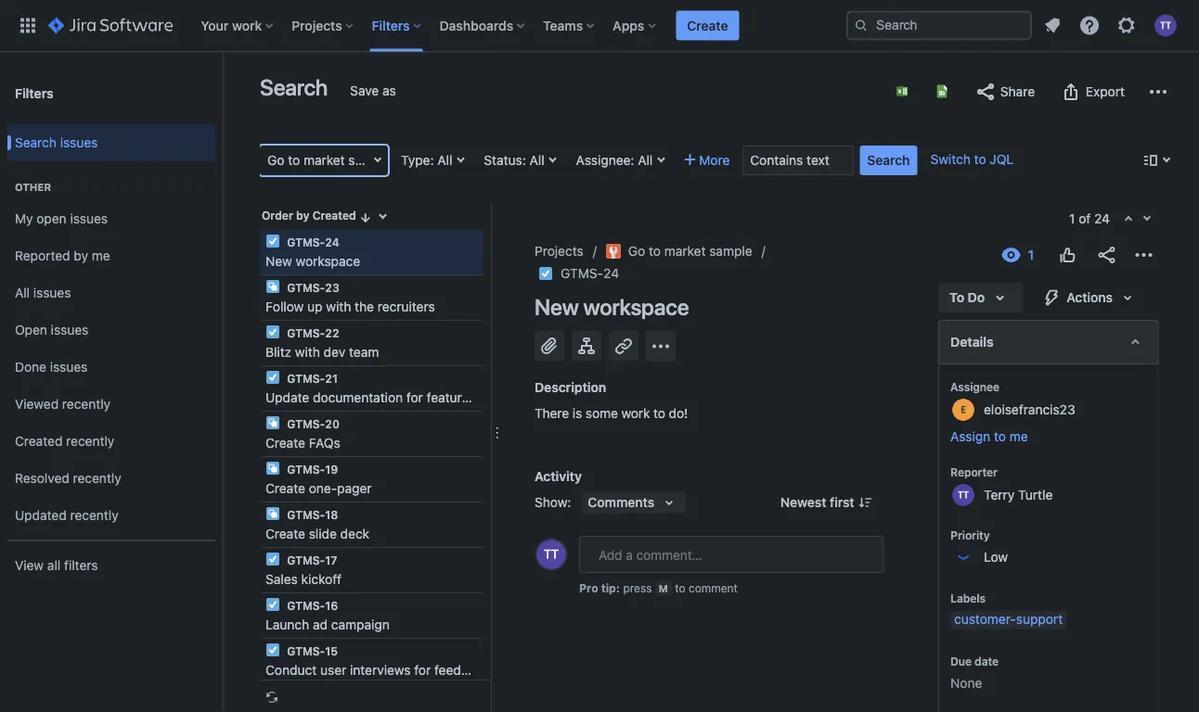 Task type: describe. For each thing, give the bounding box(es) containing it.
search button
[[860, 146, 918, 175]]

actions image
[[1132, 244, 1155, 266]]

view all filters
[[15, 558, 98, 574]]

slide
[[309, 527, 337, 542]]

up
[[307, 299, 323, 315]]

1 horizontal spatial gtms-24
[[561, 266, 619, 281]]

kickoff
[[301, 572, 342, 588]]

search image
[[854, 18, 869, 33]]

go to market sample inside dropdown button
[[267, 153, 392, 168]]

0 horizontal spatial new workspace
[[265, 254, 360, 269]]

created inside other 'group'
[[15, 434, 63, 449]]

16
[[325, 600, 338, 613]]

my
[[15, 211, 33, 227]]

export button
[[1051, 77, 1134, 107]]

to inside go to market sample link
[[649, 244, 661, 259]]

newest first
[[780, 495, 855, 511]]

21
[[325, 372, 338, 385]]

show:
[[535, 495, 571, 511]]

gtms-17
[[284, 554, 337, 567]]

m
[[659, 583, 668, 595]]

projects link
[[535, 240, 584, 263]]

recently for viewed recently
[[62, 397, 111, 412]]

to
[[949, 290, 964, 305]]

all for assignee: all
[[638, 153, 653, 168]]

none
[[950, 676, 982, 692]]

resolved recently link
[[7, 460, 215, 498]]

description
[[535, 380, 606, 395]]

next issue 'gtms-23' ( type 'j' ) image
[[1140, 212, 1155, 226]]

0 horizontal spatial 24
[[325, 236, 340, 249]]

update
[[473, 390, 515, 406]]

details
[[950, 335, 993, 350]]

newest first button
[[769, 492, 884, 514]]

gtms- inside 'link'
[[561, 266, 603, 281]]

created recently link
[[7, 423, 215, 460]]

1 vertical spatial for
[[414, 663, 431, 679]]

gtms-21
[[284, 372, 338, 385]]

attach image
[[538, 335, 561, 357]]

sub task image for create one-pager
[[265, 461, 280, 476]]

terry
[[984, 487, 1014, 503]]

your profile and settings image
[[1155, 14, 1177, 37]]

all
[[47, 558, 61, 574]]

task image for launch ad campaign
[[265, 598, 280, 613]]

create one-pager
[[265, 481, 372, 497]]

to left do!
[[654, 406, 665, 421]]

gtms- for create faqs
[[287, 418, 325, 431]]

viewed recently
[[15, 397, 111, 412]]

updated recently
[[15, 508, 118, 524]]

notifications image
[[1041, 14, 1064, 37]]

task image for new workspace
[[265, 234, 280, 249]]

all issues link
[[7, 275, 215, 312]]

support
[[1016, 612, 1063, 627]]

work inside dropdown button
[[232, 18, 262, 33]]

dashboards button
[[434, 11, 532, 40]]

gtms- for launch ad campaign
[[287, 600, 325, 613]]

go to market sample image
[[606, 244, 621, 259]]

press
[[623, 582, 652, 595]]

sub task image
[[265, 279, 280, 294]]

go inside go to market sample dropdown button
[[267, 153, 284, 168]]

reporter
[[950, 466, 997, 479]]

1 vertical spatial task image
[[538, 266, 553, 281]]

comments
[[588, 495, 654, 511]]

by for reported
[[74, 248, 88, 264]]

all inside other 'group'
[[15, 286, 30, 301]]

dev
[[324, 345, 346, 360]]

market inside dropdown button
[[303, 153, 345, 168]]

not available - this is the first issue image
[[1121, 213, 1136, 227]]

24 inside 'link'
[[603, 266, 619, 281]]

me for assign to me
[[1009, 429, 1028, 445]]

projects for projects link
[[535, 244, 584, 259]]

task image for blitz with dev team
[[265, 325, 280, 340]]

0 horizontal spatial with
[[295, 345, 320, 360]]

conduct
[[265, 663, 317, 679]]

all for type: all
[[437, 153, 452, 168]]

view all filters link
[[7, 548, 215, 585]]

as
[[382, 83, 396, 98]]

copy link to issue image
[[615, 265, 630, 280]]

gtms- for conduct user interviews for feedback
[[287, 645, 325, 658]]

turtle
[[1018, 487, 1052, 503]]

sidebar navigation image
[[202, 74, 243, 111]]

0 vertical spatial for
[[406, 390, 423, 406]]

search issues group
[[7, 119, 215, 167]]

to left 'jql'
[[974, 152, 986, 167]]

comment
[[689, 582, 738, 595]]

done
[[15, 360, 46, 375]]

assignee: all
[[576, 153, 653, 168]]

reported
[[15, 248, 70, 264]]

newest first image
[[858, 496, 873, 511]]

issues for all issues
[[33, 286, 71, 301]]

0 vertical spatial workspace
[[296, 254, 360, 269]]

dashboards
[[440, 18, 513, 33]]

profile image of terry turtle image
[[537, 540, 566, 570]]

gtms-16
[[284, 600, 338, 613]]

assign to me button
[[950, 428, 1139, 446]]

assignee pin to top. only you can see pinned fields. image
[[1003, 380, 1018, 394]]

0 vertical spatial 24
[[1094, 211, 1110, 226]]

status: all
[[484, 153, 545, 168]]

apps
[[613, 18, 644, 33]]

reported by me link
[[7, 238, 215, 275]]

20
[[325, 418, 340, 431]]

launch ad campaign
[[265, 618, 390, 633]]

create for create faqs
[[265, 436, 305, 451]]

go inside go to market sample link
[[628, 244, 645, 259]]

do
[[967, 290, 985, 305]]

banner containing your work
[[0, 0, 1199, 52]]

campaign
[[331, 618, 390, 633]]

gtms-19
[[284, 463, 338, 476]]

type: all
[[401, 153, 452, 168]]

order
[[262, 209, 293, 222]]

filters
[[64, 558, 98, 574]]

the
[[355, 299, 374, 315]]

filters button
[[366, 11, 428, 40]]

gtms-18
[[284, 509, 338, 522]]

your work
[[201, 18, 262, 33]]

faqs
[[309, 436, 340, 451]]

create for create slide deck
[[265, 527, 305, 542]]

more
[[699, 153, 730, 168]]

details element
[[938, 320, 1158, 365]]

sub task image for create faqs
[[265, 416, 280, 431]]

0 vertical spatial with
[[326, 299, 351, 315]]

your
[[201, 18, 229, 33]]

eloisefrancis23
[[984, 402, 1075, 417]]

go to market sample button
[[260, 146, 392, 175]]

0 horizontal spatial filters
[[15, 85, 54, 100]]

follow up with the recruiters
[[265, 299, 435, 315]]

gtms- for new workspace
[[287, 236, 325, 249]]

blitz with dev team
[[265, 345, 379, 360]]

add a child issue image
[[575, 335, 598, 357]]

1 horizontal spatial market
[[664, 244, 706, 259]]

share link
[[965, 77, 1044, 107]]

18
[[325, 509, 338, 522]]

create for create one-pager
[[265, 481, 305, 497]]

customer-support link
[[950, 612, 1066, 630]]

create button
[[676, 11, 739, 40]]

activity
[[535, 469, 582, 485]]



Task type: vqa. For each thing, say whether or not it's contained in the screenshot.


Task type: locate. For each thing, give the bounding box(es) containing it.
task image
[[265, 234, 280, 249], [538, 266, 553, 281], [265, 643, 280, 658]]

projects for the projects dropdown button
[[292, 18, 342, 33]]

search left switch
[[867, 153, 910, 168]]

search issues
[[15, 135, 98, 150]]

2 horizontal spatial search
[[867, 153, 910, 168]]

0 vertical spatial search
[[260, 74, 328, 100]]

gtms- up blitz with dev team
[[287, 327, 325, 340]]

recently for created recently
[[66, 434, 114, 449]]

created left the "small" image
[[312, 209, 356, 222]]

task image up the sales
[[265, 552, 280, 567]]

1 horizontal spatial me
[[1009, 429, 1028, 445]]

0 vertical spatial by
[[296, 209, 309, 222]]

1 horizontal spatial search
[[260, 74, 328, 100]]

issues right open on the left top
[[70, 211, 108, 227]]

me for reported by me
[[92, 248, 110, 264]]

filters inside popup button
[[372, 18, 410, 33]]

follow
[[265, 299, 304, 315]]

gtms- up create faqs
[[287, 418, 325, 431]]

do!
[[669, 406, 688, 421]]

go to market sample up copy link to issue "icon"
[[628, 244, 752, 259]]

1 vertical spatial gtms-24
[[561, 266, 619, 281]]

gtms- for follow up with the recruiters
[[287, 281, 325, 294]]

link issues, web pages, and more image
[[613, 335, 635, 357]]

me inside other 'group'
[[92, 248, 110, 264]]

there
[[535, 406, 569, 421]]

gtms-22
[[284, 327, 339, 340]]

0 horizontal spatial work
[[232, 18, 262, 33]]

gtms- for create slide deck
[[287, 509, 325, 522]]

Search field
[[847, 11, 1032, 40]]

order by created
[[262, 209, 356, 222]]

new up attach image
[[535, 294, 579, 320]]

to right go to market sample icon
[[649, 244, 661, 259]]

first
[[830, 495, 855, 511]]

1 vertical spatial work
[[621, 406, 650, 421]]

gtms- down projects link
[[561, 266, 603, 281]]

2 horizontal spatial 24
[[1094, 211, 1110, 226]]

sub task image
[[265, 416, 280, 431], [265, 461, 280, 476], [265, 507, 280, 522]]

task image for sales kickoff
[[265, 552, 280, 567]]

open
[[15, 323, 47, 338]]

tip:
[[601, 582, 620, 595]]

2 vertical spatial task image
[[265, 643, 280, 658]]

viewed recently link
[[7, 386, 215, 423]]

gtms- for update documentation for feature update
[[287, 372, 325, 385]]

gtms- for sales kickoff
[[287, 554, 325, 567]]

search down the projects dropdown button
[[260, 74, 328, 100]]

24 right of
[[1094, 211, 1110, 226]]

1 horizontal spatial new
[[535, 294, 579, 320]]

blitz
[[265, 345, 292, 360]]

save as
[[350, 83, 396, 98]]

all right type:
[[437, 153, 452, 168]]

recently
[[62, 397, 111, 412], [66, 434, 114, 449], [73, 471, 121, 486], [70, 508, 118, 524]]

2 vertical spatial 24
[[603, 266, 619, 281]]

issues up open issues
[[33, 286, 71, 301]]

1 horizontal spatial by
[[296, 209, 309, 222]]

gtms- up create slide deck
[[287, 509, 325, 522]]

by inside 'order by created' 'link'
[[296, 209, 309, 222]]

search issues link
[[7, 124, 215, 162]]

1 horizontal spatial 24
[[603, 266, 619, 281]]

0 vertical spatial new
[[265, 254, 292, 269]]

recently down resolved recently link on the left bottom of page
[[70, 508, 118, 524]]

17
[[325, 554, 337, 567]]

0 vertical spatial filters
[[372, 18, 410, 33]]

to do button
[[938, 283, 1022, 313]]

0 vertical spatial new workspace
[[265, 254, 360, 269]]

assign
[[950, 429, 990, 445]]

0 vertical spatial projects
[[292, 18, 342, 33]]

jira software image
[[48, 14, 173, 37], [48, 14, 173, 37]]

market right go to market sample icon
[[664, 244, 706, 259]]

workspace up 23 at the left top
[[296, 254, 360, 269]]

export
[[1086, 84, 1125, 99]]

apps button
[[607, 11, 663, 40]]

new workspace up gtms-23
[[265, 254, 360, 269]]

create right the apps dropdown button
[[687, 18, 728, 33]]

0 horizontal spatial workspace
[[296, 254, 360, 269]]

task image for update documentation for feature update
[[265, 370, 280, 385]]

1 vertical spatial by
[[74, 248, 88, 264]]

filters up as at the top left
[[372, 18, 410, 33]]

0 horizontal spatial market
[[303, 153, 345, 168]]

2 task image from the top
[[265, 370, 280, 385]]

updated
[[15, 508, 67, 524]]

there is some work to do!
[[535, 406, 688, 421]]

help image
[[1079, 14, 1101, 37]]

24 down go to market sample icon
[[603, 266, 619, 281]]

new up sub task icon
[[265, 254, 292, 269]]

interviews
[[350, 663, 411, 679]]

task image up update
[[265, 370, 280, 385]]

task image up the "launch"
[[265, 598, 280, 613]]

0 horizontal spatial gtms-24
[[284, 236, 340, 249]]

Add a comment… field
[[579, 537, 884, 574]]

1 vertical spatial projects
[[535, 244, 584, 259]]

create down gtms-20
[[265, 436, 305, 451]]

conduct user interviews for feedback
[[265, 663, 490, 679]]

to inside go to market sample dropdown button
[[288, 153, 300, 168]]

teams button
[[538, 11, 602, 40]]

vote options: no one has voted for this issue yet. image
[[1056, 244, 1079, 266]]

gtms-23
[[284, 281, 340, 294]]

settings image
[[1116, 14, 1138, 37]]

1 vertical spatial with
[[295, 345, 320, 360]]

me inside 'button'
[[1009, 429, 1028, 445]]

0 vertical spatial me
[[92, 248, 110, 264]]

to right assign
[[994, 429, 1006, 445]]

0 horizontal spatial search
[[15, 135, 57, 150]]

19
[[325, 463, 338, 476]]

gtms- up update
[[287, 372, 325, 385]]

0 horizontal spatial go
[[267, 153, 284, 168]]

search inside 'group'
[[15, 135, 57, 150]]

switch
[[931, 152, 971, 167]]

0 vertical spatial sub task image
[[265, 416, 280, 431]]

1 horizontal spatial sample
[[709, 244, 752, 259]]

gtms- up create one-pager
[[287, 463, 325, 476]]

2 sub task image from the top
[[265, 461, 280, 476]]

1 horizontal spatial workspace
[[583, 294, 689, 320]]

go to market sample up 'order by created' 'link'
[[267, 153, 392, 168]]

1 horizontal spatial work
[[621, 406, 650, 421]]

work right your
[[232, 18, 262, 33]]

3 sub task image from the top
[[265, 507, 280, 522]]

me down my open issues link
[[92, 248, 110, 264]]

1 horizontal spatial created
[[312, 209, 356, 222]]

all up open
[[15, 286, 30, 301]]

1 horizontal spatial with
[[326, 299, 351, 315]]

with
[[326, 299, 351, 315], [295, 345, 320, 360]]

0 vertical spatial go to market sample
[[267, 153, 392, 168]]

go up order
[[267, 153, 284, 168]]

recently up created recently
[[62, 397, 111, 412]]

to inside 'assign to me' 'button'
[[994, 429, 1006, 445]]

assign to me
[[950, 429, 1028, 445]]

created down "viewed"
[[15, 434, 63, 449]]

0 vertical spatial go
[[267, 153, 284, 168]]

create inside button
[[687, 18, 728, 33]]

priority
[[950, 529, 990, 542]]

recently for resolved recently
[[73, 471, 121, 486]]

4 task image from the top
[[265, 598, 280, 613]]

1 of 24
[[1069, 211, 1110, 226]]

projects button
[[286, 11, 361, 40]]

gtms-20
[[284, 418, 340, 431]]

1 vertical spatial created
[[15, 434, 63, 449]]

issues inside 'group'
[[60, 135, 98, 150]]

issues up viewed recently
[[50, 360, 88, 375]]

teams
[[543, 18, 583, 33]]

1 vertical spatial sample
[[709, 244, 752, 259]]

labels
[[950, 592, 985, 605]]

go to market sample link
[[606, 240, 752, 263]]

sample left type:
[[348, 153, 392, 168]]

actions button
[[1029, 283, 1150, 313]]

1 vertical spatial new
[[535, 294, 579, 320]]

1 task image from the top
[[265, 325, 280, 340]]

sample
[[348, 153, 392, 168], [709, 244, 752, 259]]

projects up gtms-24 'link' in the top of the page
[[535, 244, 584, 259]]

1 horizontal spatial projects
[[535, 244, 584, 259]]

updated recently link
[[7, 498, 215, 535]]

1 vertical spatial workspace
[[583, 294, 689, 320]]

gtms-24 down go to market sample icon
[[561, 266, 619, 281]]

gtms- up conduct
[[287, 645, 325, 658]]

1 vertical spatial go
[[628, 244, 645, 259]]

pager
[[337, 481, 372, 497]]

documentation
[[313, 390, 403, 406]]

recently down 'created recently' link
[[73, 471, 121, 486]]

more button
[[677, 146, 737, 175]]

2 vertical spatial sub task image
[[265, 507, 280, 522]]

for left the 'feature'
[[406, 390, 423, 406]]

1 vertical spatial search
[[15, 135, 57, 150]]

0 horizontal spatial me
[[92, 248, 110, 264]]

0 vertical spatial gtms-24
[[284, 236, 340, 249]]

create down gtms-18
[[265, 527, 305, 542]]

create for create
[[687, 18, 728, 33]]

open in google sheets image
[[935, 84, 950, 99]]

1 horizontal spatial filters
[[372, 18, 410, 33]]

recently down "viewed recently" link
[[66, 434, 114, 449]]

0 horizontal spatial created
[[15, 434, 63, 449]]

0 horizontal spatial projects
[[292, 18, 342, 33]]

switch to jql link
[[931, 152, 1014, 167]]

by for order
[[296, 209, 309, 222]]

your work button
[[195, 11, 281, 40]]

1 horizontal spatial go
[[628, 244, 645, 259]]

save as button
[[341, 76, 405, 106]]

1 vertical spatial sub task image
[[265, 461, 280, 476]]

for left feedback
[[414, 663, 431, 679]]

all
[[437, 153, 452, 168], [530, 153, 545, 168], [638, 153, 653, 168], [15, 286, 30, 301]]

open in microsoft excel image
[[895, 84, 910, 99]]

1 vertical spatial 24
[[325, 236, 340, 249]]

0 horizontal spatial by
[[74, 248, 88, 264]]

task image up conduct
[[265, 643, 280, 658]]

workspace down copy link to issue "icon"
[[583, 294, 689, 320]]

date
[[974, 655, 998, 668]]

24 down 'order by created' 'link'
[[325, 236, 340, 249]]

feedback
[[434, 663, 490, 679]]

open
[[36, 211, 67, 227]]

issues up my open issues
[[60, 135, 98, 150]]

0 vertical spatial work
[[232, 18, 262, 33]]

gtms-24 down order by created
[[284, 236, 340, 249]]

gtms- down order by created
[[287, 236, 325, 249]]

sub task image for create slide deck
[[265, 507, 280, 522]]

issues for search issues
[[60, 135, 98, 150]]

1 horizontal spatial new workspace
[[535, 294, 689, 320]]

search for search issues
[[15, 135, 57, 150]]

search for search button
[[867, 153, 910, 168]]

projects inside dropdown button
[[292, 18, 342, 33]]

new workspace down copy link to issue "icon"
[[535, 294, 689, 320]]

create down "gtms-19"
[[265, 481, 305, 497]]

some
[[586, 406, 618, 421]]

task image for conduct user interviews for feedback
[[265, 643, 280, 658]]

gtms- up up on the left top of page
[[287, 281, 325, 294]]

customer-
[[954, 612, 1016, 627]]

recently for updated recently
[[70, 508, 118, 524]]

add app image
[[650, 336, 672, 358]]

sales kickoff
[[265, 572, 342, 588]]

1
[[1069, 211, 1075, 226]]

filters up search issues
[[15, 85, 54, 100]]

1 horizontal spatial go to market sample
[[628, 244, 752, 259]]

all right status:
[[530, 153, 545, 168]]

sample inside dropdown button
[[348, 153, 392, 168]]

viewed
[[15, 397, 59, 412]]

gtms-24
[[284, 236, 340, 249], [561, 266, 619, 281]]

all right assignee:
[[638, 153, 653, 168]]

by inside reported by me link
[[74, 248, 88, 264]]

primary element
[[11, 0, 847, 52]]

with down 23 at the left top
[[326, 299, 351, 315]]

gtms-
[[287, 236, 325, 249], [561, 266, 603, 281], [287, 281, 325, 294], [287, 327, 325, 340], [287, 372, 325, 385], [287, 418, 325, 431], [287, 463, 325, 476], [287, 509, 325, 522], [287, 554, 325, 567], [287, 600, 325, 613], [287, 645, 325, 658]]

market up 'order by created' 'link'
[[303, 153, 345, 168]]

gtms- for create one-pager
[[287, 463, 325, 476]]

Search issues using keywords text field
[[743, 146, 854, 175]]

gtms- up the ad
[[287, 600, 325, 613]]

issues for done issues
[[50, 360, 88, 375]]

0 vertical spatial sample
[[348, 153, 392, 168]]

gtms-15
[[284, 645, 338, 658]]

gtms- up sales kickoff
[[287, 554, 325, 567]]

0 horizontal spatial sample
[[348, 153, 392, 168]]

task image up blitz
[[265, 325, 280, 340]]

task image down order
[[265, 234, 280, 249]]

appswitcher icon image
[[17, 14, 39, 37]]

share image
[[1095, 244, 1118, 266]]

my open issues link
[[7, 200, 215, 238]]

me down eloisefrancis23
[[1009, 429, 1028, 445]]

for
[[406, 390, 423, 406], [414, 663, 431, 679]]

labels pin to top. only you can see pinned fields. image
[[989, 591, 1004, 606]]

go right go to market sample icon
[[628, 244, 645, 259]]

other group
[[7, 162, 215, 540]]

market
[[303, 153, 345, 168], [664, 244, 706, 259]]

jql
[[990, 152, 1014, 167]]

search inside button
[[867, 153, 910, 168]]

resolved recently
[[15, 471, 121, 486]]

pro
[[579, 582, 598, 595]]

1 vertical spatial me
[[1009, 429, 1028, 445]]

sub task image left gtms-18
[[265, 507, 280, 522]]

small image
[[358, 210, 373, 225]]

sample down more at the top right
[[709, 244, 752, 259]]

one-
[[309, 481, 337, 497]]

sub task image left "gtms-19"
[[265, 461, 280, 476]]

task image down projects link
[[538, 266, 553, 281]]

0 vertical spatial task image
[[265, 234, 280, 249]]

1 vertical spatial market
[[664, 244, 706, 259]]

created inside 'link'
[[312, 209, 356, 222]]

feature
[[427, 390, 469, 406]]

3 task image from the top
[[265, 552, 280, 567]]

resolved
[[15, 471, 69, 486]]

status:
[[484, 153, 526, 168]]

to up order by created
[[288, 153, 300, 168]]

0 vertical spatial market
[[303, 153, 345, 168]]

gtms- for blitz with dev team
[[287, 327, 325, 340]]

0 horizontal spatial new
[[265, 254, 292, 269]]

task image
[[265, 325, 280, 340], [265, 370, 280, 385], [265, 552, 280, 567], [265, 598, 280, 613]]

comments button
[[582, 492, 686, 514]]

1 vertical spatial go to market sample
[[628, 244, 752, 259]]

projects right your work dropdown button
[[292, 18, 342, 33]]

to right m at the bottom right of the page
[[675, 582, 686, 595]]

1 vertical spatial filters
[[15, 85, 54, 100]]

by right reported
[[74, 248, 88, 264]]

projects
[[292, 18, 342, 33], [535, 244, 584, 259]]

by right order
[[296, 209, 309, 222]]

due
[[950, 655, 971, 668]]

issues for open issues
[[51, 323, 88, 338]]

with down the "gtms-22"
[[295, 345, 320, 360]]

issues right open
[[51, 323, 88, 338]]

terry turtle
[[984, 487, 1052, 503]]

all for status: all
[[530, 153, 545, 168]]

1 vertical spatial new workspace
[[535, 294, 689, 320]]

1 sub task image from the top
[[265, 416, 280, 431]]

search up other
[[15, 135, 57, 150]]

gtms-24 link
[[561, 263, 619, 285]]

banner
[[0, 0, 1199, 52]]

0 vertical spatial created
[[312, 209, 356, 222]]

assignee:
[[576, 153, 634, 168]]

sub task image down update
[[265, 416, 280, 431]]

2 vertical spatial search
[[867, 153, 910, 168]]

0 horizontal spatial go to market sample
[[267, 153, 392, 168]]

ad
[[313, 618, 328, 633]]

save
[[350, 83, 379, 98]]

work right some
[[621, 406, 650, 421]]



